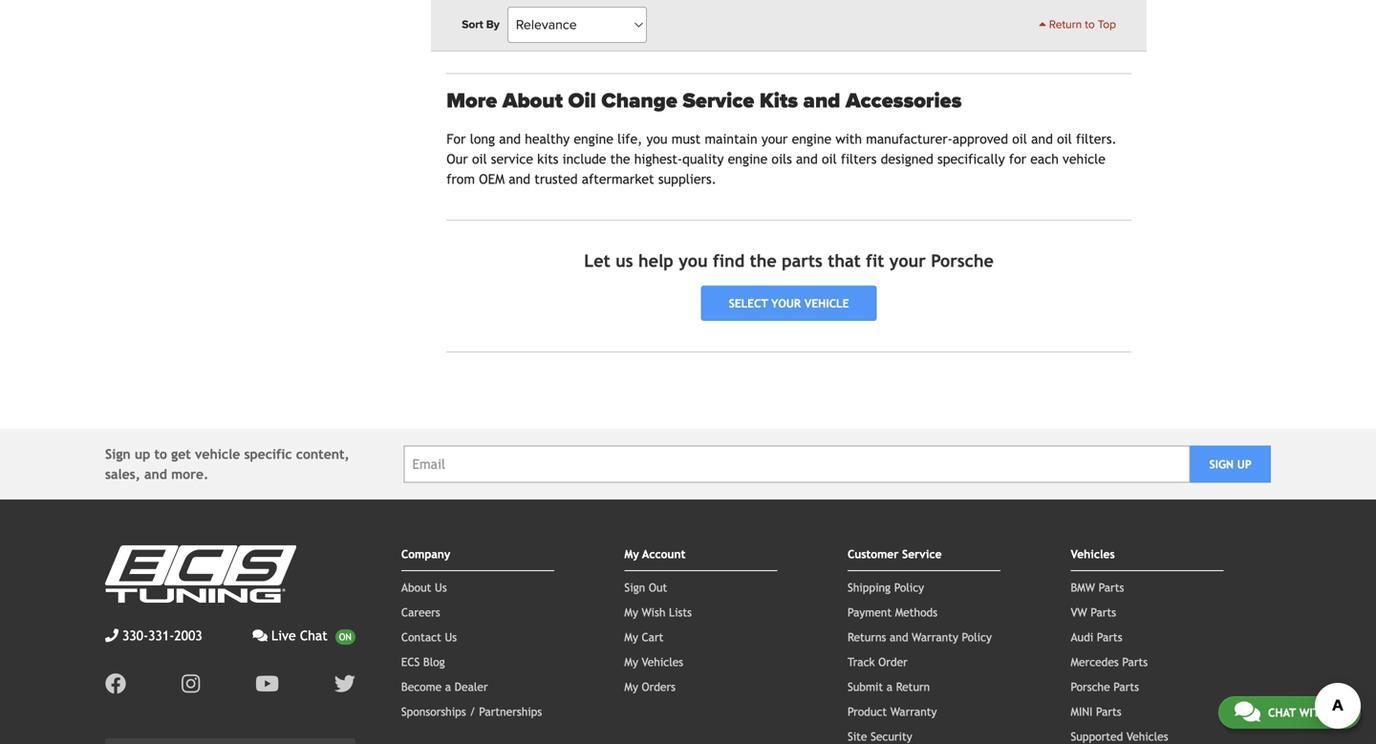 Task type: describe. For each thing, give the bounding box(es) containing it.
porsche parts
[[1071, 681, 1140, 694]]

sign for sign out
[[625, 582, 646, 595]]

7 link
[[999, 33, 1028, 58]]

return to top link
[[1039, 16, 1117, 33]]

fit
[[866, 251, 885, 271]]

dealer
[[455, 681, 488, 694]]

facebook logo image
[[105, 674, 126, 695]]

1 horizontal spatial with
[[1300, 707, 1328, 720]]

my cart
[[625, 631, 664, 645]]

approved
[[953, 131, 1009, 147]]

parts for mercedes parts
[[1123, 656, 1148, 669]]

manufacturer-
[[866, 131, 953, 147]]

that
[[828, 251, 861, 271]]

bmw
[[1071, 582, 1096, 595]]

up for sign up
[[1238, 458, 1252, 472]]

us for about us
[[435, 582, 447, 595]]

contact
[[401, 631, 442, 645]]

instagram logo image
[[182, 674, 200, 695]]

order
[[879, 656, 908, 669]]

returns and warranty policy
[[848, 631, 992, 645]]

ecs blog
[[401, 656, 445, 669]]

ecs blog link
[[401, 656, 445, 669]]

330-331-2003
[[122, 629, 202, 644]]

and up order
[[890, 631, 909, 645]]

parts for vw parts
[[1091, 606, 1117, 620]]

1 link
[[823, 33, 852, 58]]

us for contact us
[[445, 631, 457, 645]]

sign out link
[[625, 582, 668, 595]]

maintain
[[705, 131, 758, 147]]

vehicle inside sign up to get vehicle specific content, sales, and more.
[[195, 447, 240, 462]]

more
[[447, 89, 497, 114]]

find
[[713, 251, 745, 271]]

sign up
[[1210, 458, 1252, 472]]

sponsorships / partnerships
[[401, 706, 542, 719]]

bmw parts link
[[1071, 582, 1125, 595]]

my account
[[625, 548, 686, 561]]

1 horizontal spatial to
[[1085, 18, 1095, 32]]

submit a return link
[[848, 681, 930, 694]]

my cart link
[[625, 631, 664, 645]]

to inside sign up to get vehicle specific content, sales, and more.
[[154, 447, 167, 462]]

shipping policy link
[[848, 582, 925, 595]]

become a dealer
[[401, 681, 488, 694]]

contact us link
[[401, 631, 457, 645]]

live
[[272, 629, 296, 644]]

Email email field
[[404, 446, 1191, 484]]

oils
[[772, 152, 792, 167]]

include
[[563, 152, 607, 167]]

product warranty link
[[848, 706, 937, 719]]

customer
[[848, 548, 899, 561]]

my orders link
[[625, 681, 676, 694]]

company
[[401, 548, 451, 561]]

my for my vehicles
[[625, 656, 639, 669]]

supported vehicles
[[1071, 731, 1169, 744]]

my wish lists link
[[625, 606, 692, 620]]

shipping policy
[[848, 582, 925, 595]]

supported
[[1071, 731, 1124, 744]]

3 link
[[881, 33, 911, 58]]

and down service
[[509, 172, 531, 187]]

a for submit
[[887, 681, 893, 694]]

careers
[[401, 606, 440, 620]]

3
[[893, 38, 899, 52]]

for
[[447, 131, 466, 147]]

a for become
[[445, 681, 451, 694]]

caret up image
[[1039, 18, 1047, 30]]

help
[[639, 251, 674, 271]]

service
[[491, 152, 533, 167]]

1 horizontal spatial vehicles
[[1071, 548, 1115, 561]]

0 vertical spatial about
[[503, 89, 563, 114]]

supported vehicles link
[[1071, 731, 1169, 744]]

parts for mini parts
[[1097, 706, 1122, 719]]

1
[[835, 38, 840, 52]]

2003
[[174, 629, 202, 644]]

4
[[922, 38, 928, 52]]

0 horizontal spatial chat
[[300, 629, 328, 644]]

2 horizontal spatial engine
[[792, 131, 832, 147]]

account
[[643, 548, 686, 561]]

about us
[[401, 582, 447, 595]]

sign up button
[[1191, 446, 1272, 484]]

9
[[1069, 38, 1076, 52]]

sort by
[[462, 18, 500, 32]]

oil down "long"
[[472, 152, 487, 167]]

customer service
[[848, 548, 942, 561]]

vehicles for supported vehicles
[[1127, 731, 1169, 744]]

ecs tuning image
[[105, 546, 296, 604]]

trusted
[[535, 172, 578, 187]]

sign for sign up
[[1210, 458, 1234, 472]]

0 vertical spatial return
[[1050, 18, 1082, 32]]

…26 link
[[1088, 33, 1132, 58]]

8
[[1040, 38, 1046, 52]]

about us link
[[401, 582, 447, 595]]

1 vertical spatial chat
[[1269, 707, 1297, 720]]

returns and warranty policy link
[[848, 631, 992, 645]]

parts for bmw parts
[[1099, 582, 1125, 595]]

submit a return
[[848, 681, 930, 694]]

bmw parts
[[1071, 582, 1125, 595]]

1 vertical spatial you
[[679, 251, 708, 271]]

shipping
[[848, 582, 891, 595]]

…26
[[1099, 38, 1121, 52]]

sponsorships
[[401, 706, 466, 719]]

kits
[[537, 152, 559, 167]]

the inside "for long and healthy engine life, you must maintain your engine with manufacturer-approved oil and oil filters. our oil service kits include the highest-quality engine oils and oil filters designed specifically for each vehicle from oem and trusted aftermarket suppliers."
[[611, 152, 631, 167]]

my for my orders
[[625, 681, 639, 694]]

cart
[[642, 631, 664, 645]]

mercedes parts
[[1071, 656, 1148, 669]]

oem
[[479, 172, 505, 187]]

let us help you find the parts that fit your     porsche
[[584, 251, 994, 271]]

and inside sign up to get vehicle specific content, sales, and more.
[[144, 467, 167, 483]]

sign up to get vehicle specific content, sales, and more.
[[105, 447, 350, 483]]

us inside chat with us link
[[1332, 707, 1345, 720]]

my for my wish lists
[[625, 606, 639, 620]]

comments image
[[253, 630, 268, 643]]



Task type: vqa. For each thing, say whether or not it's contained in the screenshot.
'Track Order' link
yes



Task type: locate. For each thing, give the bounding box(es) containing it.
9 link
[[1058, 33, 1088, 58]]

0 horizontal spatial a
[[445, 681, 451, 694]]

vehicles for my vehicles
[[642, 656, 684, 669]]

your up oils
[[762, 131, 788, 147]]

us right comments image
[[1332, 707, 1345, 720]]

for long and healthy engine life, you must maintain your engine with manufacturer-approved oil and oil filters. our oil service kits include the highest-quality engine oils and oil filters designed specifically for each vehicle from oem and trusted aftermarket suppliers.
[[447, 131, 1117, 187]]

oil
[[1013, 131, 1028, 147], [1057, 131, 1072, 147], [472, 152, 487, 167], [822, 152, 837, 167]]

returns
[[848, 631, 887, 645]]

parts
[[782, 251, 823, 271]]

2 horizontal spatial sign
[[1210, 458, 1234, 472]]

to
[[1085, 18, 1095, 32], [154, 447, 167, 462]]

up
[[135, 447, 150, 462], [1238, 458, 1252, 472]]

your right select
[[772, 297, 801, 310]]

with inside "for long and healthy engine life, you must maintain your engine with manufacturer-approved oil and oil filters. our oil service kits include the highest-quality engine oils and oil filters designed specifically for each vehicle from oem and trusted aftermarket suppliers."
[[836, 131, 862, 147]]

porsche right fit
[[931, 251, 994, 271]]

1 a from the left
[[445, 681, 451, 694]]

product
[[848, 706, 887, 719]]

porsche down mercedes
[[1071, 681, 1111, 694]]

0 horizontal spatial vehicles
[[642, 656, 684, 669]]

6
[[981, 38, 988, 52]]

sign out
[[625, 582, 668, 595]]

vehicles up bmw parts
[[1071, 548, 1115, 561]]

and up each
[[1032, 131, 1053, 147]]

product warranty
[[848, 706, 937, 719]]

and right oils
[[796, 152, 818, 167]]

warranty down methods
[[912, 631, 959, 645]]

0 horizontal spatial sign
[[105, 447, 131, 462]]

2 horizontal spatial vehicles
[[1127, 731, 1169, 744]]

parts up 'mercedes parts' link
[[1097, 631, 1123, 645]]

wish
[[642, 606, 666, 620]]

site security link
[[848, 731, 913, 744]]

2 my from the top
[[625, 606, 639, 620]]

my wish lists
[[625, 606, 692, 620]]

0 horizontal spatial porsche
[[931, 251, 994, 271]]

warranty
[[912, 631, 959, 645], [891, 706, 937, 719]]

audi parts
[[1071, 631, 1123, 645]]

us up careers "link"
[[435, 582, 447, 595]]

0 vertical spatial service
[[683, 89, 755, 114]]

my orders
[[625, 681, 676, 694]]

warranty up security
[[891, 706, 937, 719]]

vehicle down filters.
[[1063, 152, 1106, 167]]

0 horizontal spatial with
[[836, 131, 862, 147]]

0 horizontal spatial up
[[135, 447, 150, 462]]

to left get on the left bottom of page
[[154, 447, 167, 462]]

you up highest-
[[647, 131, 668, 147]]

with right comments image
[[1300, 707, 1328, 720]]

1 vertical spatial to
[[154, 447, 167, 462]]

my left cart
[[625, 631, 639, 645]]

comments image
[[1235, 701, 1261, 724]]

blog
[[423, 656, 445, 669]]

you inside "for long and healthy engine life, you must maintain your engine with manufacturer-approved oil and oil filters. our oil service kits include the highest-quality engine oils and oil filters designed specifically for each vehicle from oem and trusted aftermarket suppliers."
[[647, 131, 668, 147]]

0 horizontal spatial service
[[683, 89, 755, 114]]

sign inside 'button'
[[1210, 458, 1234, 472]]

0 vertical spatial the
[[611, 152, 631, 167]]

my left wish
[[625, 606, 639, 620]]

1 horizontal spatial chat
[[1269, 707, 1297, 720]]

2 a from the left
[[887, 681, 893, 694]]

parts down 'mercedes parts' link
[[1114, 681, 1140, 694]]

specific
[[244, 447, 292, 462]]

sales,
[[105, 467, 140, 483]]

1 vertical spatial us
[[445, 631, 457, 645]]

1 vertical spatial vehicle
[[195, 447, 240, 462]]

long
[[470, 131, 495, 147]]

security
[[871, 731, 913, 744]]

2
[[863, 38, 870, 52]]

1 vertical spatial vehicles
[[642, 656, 684, 669]]

1 horizontal spatial engine
[[728, 152, 768, 167]]

1 vertical spatial porsche
[[1071, 681, 1111, 694]]

mercedes parts link
[[1071, 656, 1148, 669]]

3 my from the top
[[625, 631, 639, 645]]

my for my account
[[625, 548, 639, 561]]

330-331-2003 link
[[105, 626, 202, 647]]

must
[[672, 131, 701, 147]]

0 vertical spatial porsche
[[931, 251, 994, 271]]

1 horizontal spatial service
[[903, 548, 942, 561]]

select your vehicle button
[[701, 286, 877, 321]]

1 horizontal spatial vehicle
[[1063, 152, 1106, 167]]

sort
[[462, 18, 483, 32]]

vehicles right supported
[[1127, 731, 1169, 744]]

chat right comments image
[[1269, 707, 1297, 720]]

engine down maintain
[[728, 152, 768, 167]]

paginated product list navigation navigation
[[447, 33, 1132, 58]]

1 horizontal spatial about
[[503, 89, 563, 114]]

us
[[435, 582, 447, 595], [445, 631, 457, 645], [1332, 707, 1345, 720]]

0 vertical spatial vehicles
[[1071, 548, 1115, 561]]

oil up the for
[[1013, 131, 1028, 147]]

2 vertical spatial your
[[772, 297, 801, 310]]

for
[[1010, 152, 1027, 167]]

us right contact
[[445, 631, 457, 645]]

parts up the porsche parts
[[1123, 656, 1148, 669]]

and
[[804, 89, 841, 114], [499, 131, 521, 147], [1032, 131, 1053, 147], [796, 152, 818, 167], [509, 172, 531, 187], [144, 467, 167, 483], [890, 631, 909, 645]]

about up careers "link"
[[401, 582, 432, 595]]

vehicle up 'more.'
[[195, 447, 240, 462]]

1 horizontal spatial sign
[[625, 582, 646, 595]]

and right kits
[[804, 89, 841, 114]]

0 horizontal spatial the
[[611, 152, 631, 167]]

mini parts
[[1071, 706, 1122, 719]]

my
[[625, 548, 639, 561], [625, 606, 639, 620], [625, 631, 639, 645], [625, 656, 639, 669], [625, 681, 639, 694]]

2 vertical spatial vehicles
[[1127, 731, 1169, 744]]

my left account on the bottom of page
[[625, 548, 639, 561]]

payment
[[848, 606, 892, 620]]

engine up oils
[[792, 131, 832, 147]]

4 my from the top
[[625, 656, 639, 669]]

1 horizontal spatial return
[[1050, 18, 1082, 32]]

track order link
[[848, 656, 908, 669]]

5 my from the top
[[625, 681, 639, 694]]

let
[[584, 251, 611, 271]]

0 horizontal spatial you
[[647, 131, 668, 147]]

0 horizontal spatial vehicle
[[195, 447, 240, 462]]

6 link
[[970, 33, 999, 58]]

my for my cart
[[625, 631, 639, 645]]

2 vertical spatial us
[[1332, 707, 1345, 720]]

chat with us
[[1269, 707, 1345, 720]]

return up 9
[[1050, 18, 1082, 32]]

mini
[[1071, 706, 1093, 719]]

life,
[[618, 131, 643, 147]]

the up aftermarket
[[611, 152, 631, 167]]

the right find on the top of the page
[[750, 251, 777, 271]]

7
[[1011, 38, 1017, 52]]

1 vertical spatial service
[[903, 548, 942, 561]]

/
[[470, 706, 476, 719]]

0 vertical spatial chat
[[300, 629, 328, 644]]

oil up each
[[1057, 131, 1072, 147]]

4 link
[[911, 33, 940, 58]]

partnerships
[[479, 706, 542, 719]]

return down order
[[896, 681, 930, 694]]

about
[[503, 89, 563, 114], [401, 582, 432, 595]]

service right customer
[[903, 548, 942, 561]]

0 vertical spatial you
[[647, 131, 668, 147]]

vehicle
[[805, 297, 849, 310]]

1 vertical spatial return
[[896, 681, 930, 694]]

0 horizontal spatial about
[[401, 582, 432, 595]]

1 vertical spatial about
[[401, 582, 432, 595]]

policy
[[895, 582, 925, 595], [962, 631, 992, 645]]

chat right live
[[300, 629, 328, 644]]

and right sales,
[[144, 467, 167, 483]]

parts right vw
[[1091, 606, 1117, 620]]

1 vertical spatial warranty
[[891, 706, 937, 719]]

0 horizontal spatial to
[[154, 447, 167, 462]]

parts for porsche parts
[[1114, 681, 1140, 694]]

your for fit
[[890, 251, 926, 271]]

to left the top
[[1085, 18, 1095, 32]]

1 horizontal spatial policy
[[962, 631, 992, 645]]

up inside 'button'
[[1238, 458, 1252, 472]]

parts down porsche parts link
[[1097, 706, 1122, 719]]

select
[[729, 297, 768, 310]]

0 vertical spatial your
[[762, 131, 788, 147]]

the
[[611, 152, 631, 167], [750, 251, 777, 271]]

0 vertical spatial vehicle
[[1063, 152, 1106, 167]]

by
[[486, 18, 500, 32]]

1 vertical spatial the
[[750, 251, 777, 271]]

ecs
[[401, 656, 420, 669]]

sponsorships / partnerships link
[[401, 706, 542, 719]]

lists
[[669, 606, 692, 620]]

1 horizontal spatial porsche
[[1071, 681, 1111, 694]]

return to top
[[1047, 18, 1117, 32]]

1 horizontal spatial up
[[1238, 458, 1252, 472]]

submit
[[848, 681, 884, 694]]

you left find on the top of the page
[[679, 251, 708, 271]]

1 my from the top
[[625, 548, 639, 561]]

porsche parts link
[[1071, 681, 1140, 694]]

service up maintain
[[683, 89, 755, 114]]

0 vertical spatial us
[[435, 582, 447, 595]]

oil left 'filters'
[[822, 152, 837, 167]]

up inside sign up to get vehicle specific content, sales, and more.
[[135, 447, 150, 462]]

aftermarket
[[582, 172, 655, 187]]

suppliers.
[[659, 172, 717, 187]]

parts for audi parts
[[1097, 631, 1123, 645]]

vw parts link
[[1071, 606, 1117, 620]]

0 vertical spatial to
[[1085, 18, 1095, 32]]

0 horizontal spatial return
[[896, 681, 930, 694]]

vehicles up orders
[[642, 656, 684, 669]]

with up 'filters'
[[836, 131, 862, 147]]

payment methods
[[848, 606, 938, 620]]

more about oil change service kits and accessories
[[447, 89, 962, 114]]

more.
[[171, 467, 209, 483]]

content,
[[296, 447, 350, 462]]

engine up include
[[574, 131, 614, 147]]

vw
[[1071, 606, 1088, 620]]

change
[[602, 89, 678, 114]]

1 horizontal spatial a
[[887, 681, 893, 694]]

vehicle inside "for long and healthy engine life, you must maintain your engine with manufacturer-approved oil and oil filters. our oil service kits include the highest-quality engine oils and oil filters designed specifically for each vehicle from oem and trusted aftermarket suppliers."
[[1063, 152, 1106, 167]]

engine
[[574, 131, 614, 147], [792, 131, 832, 147], [728, 152, 768, 167]]

sign inside sign up to get vehicle specific content, sales, and more.
[[105, 447, 131, 462]]

0 vertical spatial warranty
[[912, 631, 959, 645]]

twitter logo image
[[335, 674, 356, 695]]

1 horizontal spatial you
[[679, 251, 708, 271]]

0 vertical spatial with
[[836, 131, 862, 147]]

1 vertical spatial policy
[[962, 631, 992, 645]]

about up healthy
[[503, 89, 563, 114]]

chat with us link
[[1219, 697, 1361, 729]]

payment methods link
[[848, 606, 938, 620]]

your inside button
[[772, 297, 801, 310]]

your for maintain
[[762, 131, 788, 147]]

a right submit
[[887, 681, 893, 694]]

vehicles
[[1071, 548, 1115, 561], [642, 656, 684, 669], [1127, 731, 1169, 744]]

track order
[[848, 656, 908, 669]]

your inside "for long and healthy engine life, you must maintain your engine with manufacturer-approved oil and oil filters. our oil service kits include the highest-quality engine oils and oil filters designed specifically for each vehicle from oem and trusted aftermarket suppliers."
[[762, 131, 788, 147]]

0 horizontal spatial engine
[[574, 131, 614, 147]]

a left the dealer on the left bottom
[[445, 681, 451, 694]]

1 vertical spatial your
[[890, 251, 926, 271]]

0 vertical spatial policy
[[895, 582, 925, 595]]

1 horizontal spatial the
[[750, 251, 777, 271]]

sign for sign up to get vehicle specific content, sales, and more.
[[105, 447, 131, 462]]

my down my cart link on the left bottom of the page
[[625, 656, 639, 669]]

0 horizontal spatial policy
[[895, 582, 925, 595]]

parts right bmw
[[1099, 582, 1125, 595]]

audi parts link
[[1071, 631, 1123, 645]]

1 vertical spatial with
[[1300, 707, 1328, 720]]

phone image
[[105, 630, 119, 643]]

up for sign up to get vehicle specific content, sales, and more.
[[135, 447, 150, 462]]

my left orders
[[625, 681, 639, 694]]

and up service
[[499, 131, 521, 147]]

audi
[[1071, 631, 1094, 645]]

youtube logo image
[[255, 674, 279, 695]]

your right fit
[[890, 251, 926, 271]]



